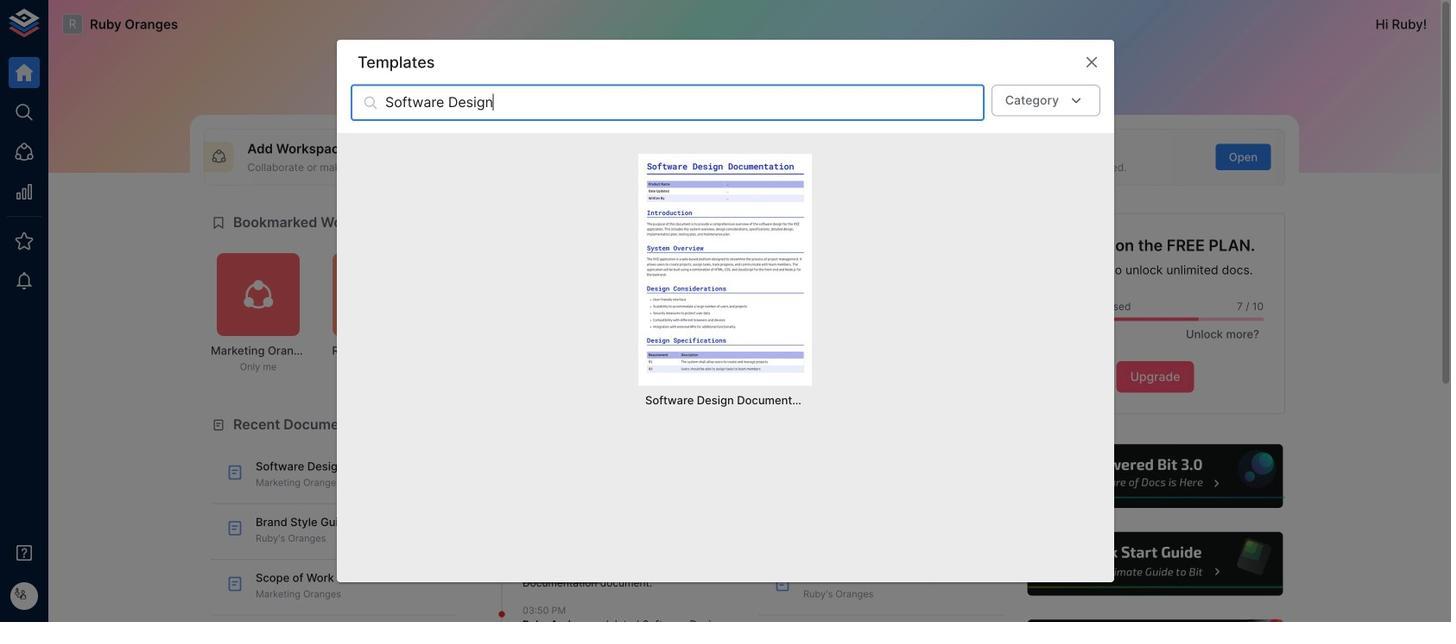 Task type: describe. For each thing, give the bounding box(es) containing it.
1 help image from the top
[[1026, 442, 1286, 511]]

2 help image from the top
[[1026, 530, 1286, 598]]

software design documentation image
[[646, 161, 805, 374]]



Task type: locate. For each thing, give the bounding box(es) containing it.
Search Templates... text field
[[385, 85, 985, 121]]

3 help image from the top
[[1026, 617, 1286, 622]]

dialog
[[337, 40, 1115, 582]]

2 vertical spatial help image
[[1026, 617, 1286, 622]]

0 vertical spatial help image
[[1026, 442, 1286, 511]]

help image
[[1026, 442, 1286, 511], [1026, 530, 1286, 598], [1026, 617, 1286, 622]]

1 vertical spatial help image
[[1026, 530, 1286, 598]]



Task type: vqa. For each thing, say whether or not it's contained in the screenshot.
the Ruby Anderson image
no



